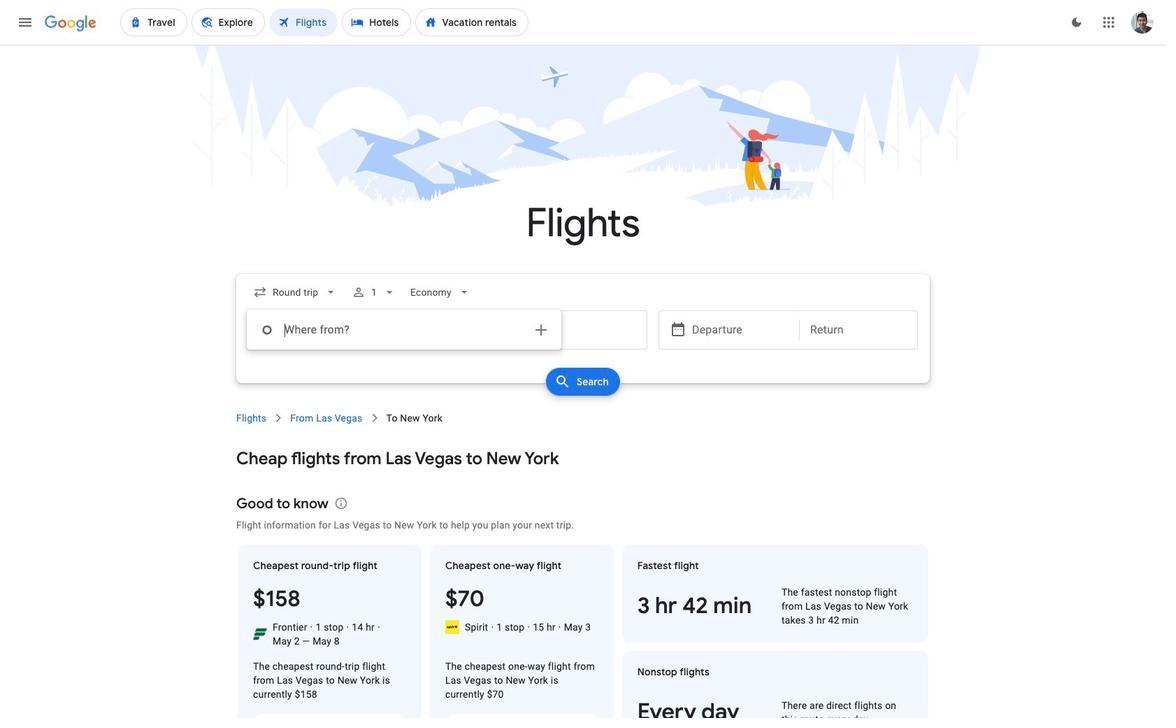 Task type: vqa. For each thing, say whether or not it's contained in the screenshot.
Find flights (One way) IMAGE
yes



Task type: locate. For each thing, give the bounding box(es) containing it.
 image
[[310, 620, 313, 634], [491, 620, 494, 634], [559, 620, 561, 634]]

2  image from the left
[[491, 620, 494, 634]]

 image for find flights (one way) "image"
[[527, 620, 530, 634]]

0 horizontal spatial  image
[[347, 620, 349, 634]]

1  image from the left
[[310, 620, 313, 634]]

1  image from the left
[[347, 620, 349, 634]]

0 horizontal spatial  image
[[310, 620, 313, 634]]

change appearance image
[[1060, 6, 1094, 39]]

2 horizontal spatial  image
[[527, 620, 530, 634]]

None field
[[248, 280, 344, 305], [405, 280, 477, 305], [248, 280, 344, 305], [405, 280, 477, 305]]

2 horizontal spatial  image
[[559, 620, 561, 634]]

Flight search field
[[225, 274, 941, 400]]

1 horizontal spatial  image
[[378, 620, 380, 634]]

origin, select multiple airports image
[[533, 322, 550, 338]]

1 horizontal spatial  image
[[491, 620, 494, 634]]

3  image from the left
[[559, 620, 561, 634]]

 image
[[347, 620, 349, 634], [378, 620, 380, 634], [527, 620, 530, 634]]

3  image from the left
[[527, 620, 530, 634]]



Task type: describe. For each thing, give the bounding box(es) containing it.
find flights (one way) image
[[445, 708, 598, 718]]

 image for  image related to find flights (round trip) image
[[310, 620, 313, 634]]

Return text field
[[810, 311, 907, 349]]

2  image from the left
[[378, 620, 380, 634]]

Where from?  text field
[[284, 313, 524, 347]]

main menu image
[[17, 14, 34, 31]]

 image for find flights (round trip) image
[[347, 620, 349, 634]]

find flights (round trip) image
[[253, 708, 406, 718]]

Departure text field
[[692, 311, 789, 349]]

 image for  image related to find flights (one way) "image"
[[491, 620, 494, 634]]



